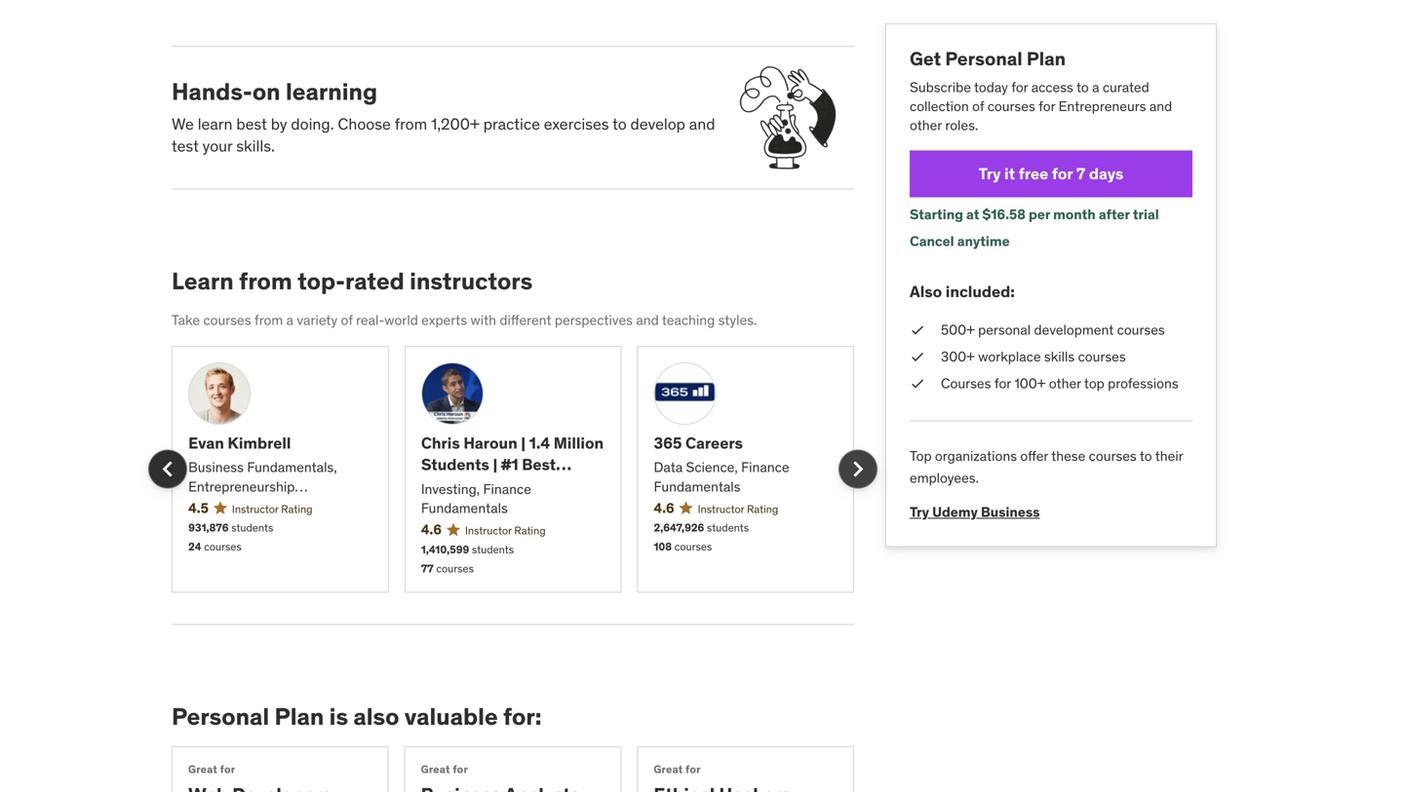 Task type: vqa. For each thing, say whether or not it's contained in the screenshot.
BUSINESS
yes



Task type: locate. For each thing, give the bounding box(es) containing it.
4.6 up 2,647,926
[[654, 500, 675, 517]]

plan
[[1027, 47, 1066, 70], [275, 703, 324, 732]]

1 vertical spatial of
[[341, 312, 353, 329]]

365
[[654, 433, 682, 453]]

skills.
[[236, 136, 275, 156]]

chris haroun | 1.4 million students | #1 best selling business & finance prof. link
[[421, 433, 605, 519]]

courses down '1,410,599'
[[436, 562, 474, 576]]

1 horizontal spatial a
[[1092, 78, 1100, 96]]

24
[[188, 540, 201, 554]]

0 vertical spatial to
[[1077, 78, 1089, 96]]

xsmall image for 300+
[[910, 348, 926, 367]]

students down "prof."
[[472, 543, 514, 557]]

4.6
[[654, 500, 675, 517], [421, 522, 442, 539]]

1 vertical spatial try
[[910, 504, 929, 521]]

1,410,599 students 77 courses
[[421, 543, 514, 576]]

these
[[1052, 448, 1086, 465]]

udemy
[[932, 504, 978, 521]]

0 horizontal spatial business
[[188, 459, 244, 477]]

1 vertical spatial other
[[1049, 375, 1081, 393]]

0 horizontal spatial plan
[[275, 703, 324, 732]]

2 horizontal spatial and
[[1150, 97, 1172, 115]]

0 vertical spatial try
[[979, 164, 1001, 184]]

0 horizontal spatial fundamentals
[[188, 497, 275, 515]]

best
[[522, 455, 556, 475]]

3 great for from the left
[[654, 763, 701, 777]]

offer
[[1021, 448, 1048, 465]]

1 horizontal spatial |
[[521, 433, 526, 453]]

| left #1
[[493, 455, 498, 475]]

931,876
[[188, 522, 229, 535]]

0 vertical spatial from
[[395, 114, 427, 134]]

fundamentals down science,
[[654, 478, 741, 496]]

finance
[[741, 459, 789, 477], [483, 481, 531, 498], [421, 499, 480, 519]]

2 horizontal spatial business
[[981, 504, 1040, 521]]

xsmall image
[[910, 321, 926, 340], [910, 348, 926, 367]]

1 vertical spatial |
[[493, 455, 498, 475]]

is
[[329, 703, 348, 732]]

carousel element
[[148, 346, 878, 593]]

business right the udemy
[[981, 504, 1040, 521]]

try
[[979, 164, 1001, 184], [910, 504, 929, 521]]

365 careers data science, finance fundamentals
[[654, 433, 789, 496]]

365 careers link
[[654, 433, 838, 455]]

and inside get personal plan subscribe today for access to a curated collection of courses for entrepreneurs and other roles.
[[1150, 97, 1172, 115]]

1 horizontal spatial of
[[972, 97, 984, 115]]

other inside get personal plan subscribe today for access to a curated collection of courses for entrepreneurs and other roles.
[[910, 117, 942, 134]]

other down collection
[[910, 117, 942, 134]]

courses down 2,647,926
[[675, 540, 712, 554]]

0 vertical spatial business
[[188, 459, 244, 477]]

2 vertical spatial to
[[1140, 448, 1152, 465]]

1 horizontal spatial and
[[689, 114, 715, 134]]

try left the udemy
[[910, 504, 929, 521]]

instructor up 2,647,926 students 108 courses
[[698, 503, 744, 516]]

0 vertical spatial plan
[[1027, 47, 1066, 70]]

personal
[[978, 321, 1031, 339]]

0 horizontal spatial great
[[188, 763, 218, 777]]

courses
[[988, 97, 1035, 115], [203, 312, 251, 329], [1117, 321, 1165, 339], [1078, 348, 1126, 366], [1089, 448, 1137, 465], [204, 540, 242, 554], [675, 540, 712, 554], [436, 562, 474, 576]]

0 horizontal spatial finance
[[421, 499, 480, 519]]

courses down 931,876
[[204, 540, 242, 554]]

hands-on learning we learn best by doing. choose from 1,200+ practice exercises to develop and test your skills.
[[172, 77, 715, 156]]

students inside 931,876 students 24 courses
[[231, 522, 273, 535]]

on
[[252, 77, 281, 106]]

development
[[1034, 321, 1114, 339]]

learn
[[198, 114, 233, 134]]

2 horizontal spatial instructor
[[698, 503, 744, 516]]

instructor down "prof."
[[465, 524, 512, 538]]

instructor rating
[[232, 503, 313, 516], [698, 503, 779, 516], [465, 524, 546, 538]]

0 vertical spatial xsmall image
[[910, 321, 926, 340]]

2 horizontal spatial great for
[[654, 763, 701, 777]]

0 horizontal spatial |
[[493, 455, 498, 475]]

2 horizontal spatial fundamentals
[[654, 478, 741, 496]]

from left top-
[[239, 267, 292, 296]]

investing, finance fundamentals
[[421, 481, 531, 518]]

students
[[421, 455, 490, 475]]

of left real-
[[341, 312, 353, 329]]

other
[[910, 117, 942, 134], [1049, 375, 1081, 393]]

collection
[[910, 97, 969, 115]]

0 horizontal spatial great for
[[188, 763, 235, 777]]

finance up "prof."
[[483, 481, 531, 498]]

students inside 1,410,599 students 77 courses
[[472, 543, 514, 557]]

fundamentals inside 365 careers data science, finance fundamentals
[[654, 478, 741, 496]]

fundamentals for kimbrell
[[188, 497, 275, 515]]

1 vertical spatial from
[[239, 267, 292, 296]]

also included:
[[910, 282, 1015, 302]]

1 horizontal spatial try
[[979, 164, 1001, 184]]

real-
[[356, 312, 385, 329]]

fundamentals down entrepreneurship
[[188, 497, 275, 515]]

7
[[1077, 164, 1086, 184]]

to inside top organizations offer these courses to their employees.
[[1140, 448, 1152, 465]]

instructor down entrepreneurship
[[232, 503, 279, 516]]

1 horizontal spatial students
[[472, 543, 514, 557]]

4.6 up '1,410,599'
[[421, 522, 442, 539]]

a left variety
[[286, 312, 294, 329]]

organizations
[[935, 448, 1017, 465]]

courses up top
[[1078, 348, 1126, 366]]

take
[[172, 312, 200, 329]]

0 horizontal spatial of
[[341, 312, 353, 329]]

courses right these
[[1089, 448, 1137, 465]]

finance down '365 careers' link
[[741, 459, 789, 477]]

0 horizontal spatial try
[[910, 504, 929, 521]]

0 vertical spatial 4.6
[[654, 500, 675, 517]]

develop
[[631, 114, 686, 134]]

anytime
[[957, 233, 1010, 250]]

1 vertical spatial a
[[286, 312, 294, 329]]

xsmall image down also at the right
[[910, 321, 926, 340]]

great for
[[188, 763, 235, 777], [421, 763, 468, 777], [654, 763, 701, 777]]

fundamentals inside evan kimbrell business fundamentals, entrepreneurship fundamentals
[[188, 497, 275, 515]]

business inside evan kimbrell business fundamentals, entrepreneurship fundamentals
[[188, 459, 244, 477]]

1 horizontal spatial business
[[476, 477, 544, 497]]

from left 1,200+
[[395, 114, 427, 134]]

2 horizontal spatial students
[[707, 522, 749, 535]]

curated
[[1103, 78, 1150, 96]]

students for careers
[[707, 522, 749, 535]]

and left the teaching at the top of the page
[[636, 312, 659, 329]]

other down skills
[[1049, 375, 1081, 393]]

courses down today
[[988, 97, 1035, 115]]

fundamentals
[[654, 478, 741, 496], [188, 497, 275, 515], [421, 500, 508, 518]]

2 horizontal spatial rating
[[747, 503, 779, 516]]

courses inside 931,876 students 24 courses
[[204, 540, 242, 554]]

1 horizontal spatial great for
[[421, 763, 468, 777]]

to up 'entrepreneurs'
[[1077, 78, 1089, 96]]

2 horizontal spatial to
[[1140, 448, 1152, 465]]

and right develop
[[689, 114, 715, 134]]

business down #1
[[476, 477, 544, 497]]

courses inside 1,410,599 students 77 courses
[[436, 562, 474, 576]]

2 xsmall image from the top
[[910, 348, 926, 367]]

1 horizontal spatial plan
[[1027, 47, 1066, 70]]

0 horizontal spatial other
[[910, 117, 942, 134]]

1 horizontal spatial fundamentals
[[421, 500, 508, 518]]

2 great for from the left
[[421, 763, 468, 777]]

investing,
[[421, 481, 480, 498]]

2 vertical spatial business
[[981, 504, 1040, 521]]

0 horizontal spatial a
[[286, 312, 294, 329]]

1,200+
[[431, 114, 480, 134]]

instructor rating down entrepreneurship
[[232, 503, 313, 516]]

300+
[[941, 348, 975, 366]]

we
[[172, 114, 194, 134]]

instructor for careers
[[698, 503, 744, 516]]

1 horizontal spatial to
[[1077, 78, 1089, 96]]

0 horizontal spatial rating
[[281, 503, 313, 516]]

instructor rating up 2,647,926 students 108 courses
[[698, 503, 779, 516]]

rating down "prof."
[[514, 524, 546, 538]]

students inside 2,647,926 students 108 courses
[[707, 522, 749, 535]]

rated
[[345, 267, 405, 296]]

to inside get personal plan subscribe today for access to a curated collection of courses for entrepreneurs and other roles.
[[1077, 78, 1089, 96]]

fundamentals down investing,
[[421, 500, 508, 518]]

cancel
[[910, 233, 954, 250]]

1 horizontal spatial finance
[[483, 481, 531, 498]]

finance down investing,
[[421, 499, 480, 519]]

1 vertical spatial business
[[476, 477, 544, 497]]

0 horizontal spatial to
[[613, 114, 627, 134]]

1 horizontal spatial great
[[421, 763, 450, 777]]

previous image
[[152, 454, 183, 485]]

personal inside get personal plan subscribe today for access to a curated collection of courses for entrepreneurs and other roles.
[[945, 47, 1023, 70]]

from left variety
[[254, 312, 283, 329]]

xsmall image
[[910, 375, 926, 394]]

access
[[1032, 78, 1074, 96]]

xsmall image up xsmall image on the right top
[[910, 348, 926, 367]]

to left develop
[[613, 114, 627, 134]]

0 horizontal spatial instructor
[[232, 503, 279, 516]]

0 horizontal spatial students
[[231, 522, 273, 535]]

1 horizontal spatial personal
[[945, 47, 1023, 70]]

great
[[188, 763, 218, 777], [421, 763, 450, 777], [654, 763, 683, 777]]

1 horizontal spatial instructor rating
[[465, 524, 546, 538]]

0 horizontal spatial and
[[636, 312, 659, 329]]

1 vertical spatial 4.6
[[421, 522, 442, 539]]

students
[[231, 522, 273, 535], [707, 522, 749, 535], [472, 543, 514, 557]]

evan kimbrell business fundamentals, entrepreneurship fundamentals
[[188, 433, 337, 515]]

today
[[974, 78, 1008, 96]]

and inside hands-on learning we learn best by doing. choose from 1,200+ practice exercises to develop and test your skills.
[[689, 114, 715, 134]]

subscribe
[[910, 78, 971, 96]]

0 vertical spatial personal
[[945, 47, 1023, 70]]

and right 'entrepreneurs'
[[1150, 97, 1172, 115]]

a
[[1092, 78, 1100, 96], [286, 312, 294, 329]]

finance inside chris haroun | 1.4 million students | #1 best selling business & finance prof.
[[421, 499, 480, 519]]

trial
[[1133, 206, 1159, 223]]

try left it
[[979, 164, 1001, 184]]

from inside hands-on learning we learn best by doing. choose from 1,200+ practice exercises to develop and test your skills.
[[395, 114, 427, 134]]

rating down fundamentals,
[[281, 503, 313, 516]]

rating for kimbrell
[[281, 503, 313, 516]]

finance inside 365 careers data science, finance fundamentals
[[741, 459, 789, 477]]

rating down 365 careers data science, finance fundamentals
[[747, 503, 779, 516]]

0 vertical spatial a
[[1092, 78, 1100, 96]]

students right 2,647,926
[[707, 522, 749, 535]]

business for try
[[981, 504, 1040, 521]]

per
[[1029, 206, 1050, 223]]

1 vertical spatial personal
[[172, 703, 269, 732]]

employees.
[[910, 470, 979, 487]]

1 vertical spatial to
[[613, 114, 627, 134]]

million
[[554, 433, 604, 453]]

plan left is
[[275, 703, 324, 732]]

business for evan
[[188, 459, 244, 477]]

2 horizontal spatial finance
[[741, 459, 789, 477]]

1 horizontal spatial rating
[[514, 524, 546, 538]]

business down evan
[[188, 459, 244, 477]]

1 vertical spatial xsmall image
[[910, 348, 926, 367]]

top organizations offer these courses to their employees.
[[910, 448, 1183, 487]]

300+ workplace skills courses
[[941, 348, 1126, 366]]

entrepreneurs
[[1059, 97, 1146, 115]]

plan up access
[[1027, 47, 1066, 70]]

to left their
[[1140, 448, 1152, 465]]

experts
[[421, 312, 467, 329]]

|
[[521, 433, 526, 453], [493, 455, 498, 475]]

0 vertical spatial other
[[910, 117, 942, 134]]

1 xsmall image from the top
[[910, 321, 926, 340]]

rating
[[281, 503, 313, 516], [747, 503, 779, 516], [514, 524, 546, 538]]

entrepreneurship
[[188, 478, 295, 496]]

doing.
[[291, 114, 334, 134]]

0 horizontal spatial 4.6
[[421, 522, 442, 539]]

| left 1.4
[[521, 433, 526, 453]]

2 horizontal spatial great
[[654, 763, 683, 777]]

a up 'entrepreneurs'
[[1092, 78, 1100, 96]]

rating for careers
[[747, 503, 779, 516]]

perspectives
[[555, 312, 633, 329]]

0 horizontal spatial instructor rating
[[232, 503, 313, 516]]

1 horizontal spatial 4.6
[[654, 500, 675, 517]]

instructor
[[232, 503, 279, 516], [698, 503, 744, 516], [465, 524, 512, 538]]

1 horizontal spatial instructor
[[465, 524, 512, 538]]

students down entrepreneurship
[[231, 522, 273, 535]]

0 vertical spatial of
[[972, 97, 984, 115]]

courses inside top organizations offer these courses to their employees.
[[1089, 448, 1137, 465]]

instructor rating down "prof."
[[465, 524, 546, 538]]

1,410,599
[[421, 543, 469, 557]]

2 horizontal spatial instructor rating
[[698, 503, 779, 516]]

courses
[[941, 375, 991, 393]]

of down today
[[972, 97, 984, 115]]

business inside chris haroun | 1.4 million students | #1 best selling business & finance prof.
[[476, 477, 544, 497]]

try udemy business link
[[910, 489, 1040, 521]]

fundamentals for careers
[[654, 478, 741, 496]]



Task type: describe. For each thing, give the bounding box(es) containing it.
and for learning
[[689, 114, 715, 134]]

4.6 for chris haroun | 1.4 million students | #1 best selling business & finance prof.
[[421, 522, 442, 539]]

instructor rating for careers
[[698, 503, 779, 516]]

1 great from the left
[[188, 763, 218, 777]]

2,647,926
[[654, 522, 704, 535]]

courses inside get personal plan subscribe today for access to a curated collection of courses for entrepreneurs and other roles.
[[988, 97, 1035, 115]]

starting
[[910, 206, 963, 223]]

styles.
[[718, 312, 757, 329]]

get
[[910, 47, 941, 70]]

try for try udemy business
[[910, 504, 929, 521]]

next image
[[843, 454, 874, 485]]

try for try it free for 7 days
[[979, 164, 1001, 184]]

1 great for from the left
[[188, 763, 235, 777]]

personal plan is also valuable for:
[[172, 703, 542, 732]]

with
[[471, 312, 496, 329]]

prof.
[[483, 499, 519, 519]]

fundamentals inside investing, finance fundamentals
[[421, 500, 508, 518]]

professions
[[1108, 375, 1179, 393]]

learning
[[286, 77, 378, 106]]

rating for students
[[514, 524, 546, 538]]

teaching
[[662, 312, 715, 329]]

3 great from the left
[[654, 763, 683, 777]]

fundamentals,
[[247, 459, 337, 477]]

instructors
[[410, 267, 533, 296]]

evan kimbrell link
[[188, 433, 372, 455]]

a inside learn from top-rated instructors element
[[286, 312, 294, 329]]

1 vertical spatial plan
[[275, 703, 324, 732]]

plan inside get personal plan subscribe today for access to a curated collection of courses for entrepreneurs and other roles.
[[1027, 47, 1066, 70]]

0 vertical spatial |
[[521, 433, 526, 453]]

learn from top-rated instructors element
[[148, 267, 878, 593]]

courses up professions
[[1117, 321, 1165, 339]]

free
[[1019, 164, 1049, 184]]

careers
[[686, 433, 743, 453]]

choose
[[338, 114, 391, 134]]

chris
[[421, 433, 460, 453]]

of inside learn from top-rated instructors element
[[341, 312, 353, 329]]

courses right the take
[[203, 312, 251, 329]]

4.6 for 365 careers
[[654, 500, 675, 517]]

days
[[1089, 164, 1124, 184]]

courses for 100+ other top professions
[[941, 375, 1179, 393]]

and inside learn from top-rated instructors element
[[636, 312, 659, 329]]

at
[[967, 206, 980, 223]]

for:
[[503, 703, 542, 732]]

valuable
[[405, 703, 498, 732]]

variety
[[297, 312, 338, 329]]

top
[[1084, 375, 1105, 393]]

starting at $16.58 per month after trial cancel anytime
[[910, 206, 1159, 250]]

2 great from the left
[[421, 763, 450, 777]]

top
[[910, 448, 932, 465]]

courses inside 2,647,926 students 108 courses
[[675, 540, 712, 554]]

try udemy business
[[910, 504, 1040, 521]]

roles.
[[945, 117, 978, 134]]

evan
[[188, 433, 224, 453]]

selling
[[421, 477, 473, 497]]

500+
[[941, 321, 975, 339]]

instructor rating for students
[[465, 524, 546, 538]]

after
[[1099, 206, 1130, 223]]

1 horizontal spatial other
[[1049, 375, 1081, 393]]

science,
[[686, 459, 738, 477]]

instructor for students
[[465, 524, 512, 538]]

instructor rating for kimbrell
[[232, 503, 313, 516]]

instructor for kimbrell
[[232, 503, 279, 516]]

skills
[[1044, 348, 1075, 366]]

different
[[500, 312, 551, 329]]

#1
[[501, 455, 518, 475]]

workplace
[[978, 348, 1041, 366]]

learn
[[172, 267, 234, 296]]

finance inside investing, finance fundamentals
[[483, 481, 531, 498]]

100+
[[1015, 375, 1046, 393]]

also
[[910, 282, 942, 302]]

learn from top-rated instructors
[[172, 267, 533, 296]]

hands-
[[172, 77, 252, 106]]

4.5
[[188, 500, 209, 517]]

500+ personal development courses
[[941, 321, 1165, 339]]

take courses from a variety of real-world experts with different perspectives and teaching styles.
[[172, 312, 757, 329]]

a inside get personal plan subscribe today for access to a curated collection of courses for entrepreneurs and other roles.
[[1092, 78, 1100, 96]]

xsmall image for 500+
[[910, 321, 926, 340]]

also
[[353, 703, 399, 732]]

chris haroun | 1.4 million students | #1 best selling business & finance prof.
[[421, 433, 604, 519]]

to inside hands-on learning we learn best by doing. choose from 1,200+ practice exercises to develop and test your skills.
[[613, 114, 627, 134]]

931,876 students 24 courses
[[188, 522, 273, 554]]

best
[[236, 114, 267, 134]]

2,647,926 students 108 courses
[[654, 522, 749, 554]]

0 horizontal spatial personal
[[172, 703, 269, 732]]

try it free for 7 days link
[[910, 151, 1193, 198]]

77
[[421, 562, 434, 576]]

world
[[385, 312, 418, 329]]

test
[[172, 136, 199, 156]]

top-
[[298, 267, 345, 296]]

2 vertical spatial from
[[254, 312, 283, 329]]

exercises
[[544, 114, 609, 134]]

and for plan
[[1150, 97, 1172, 115]]

students for kimbrell
[[231, 522, 273, 535]]

1.4
[[529, 433, 550, 453]]

of inside get personal plan subscribe today for access to a curated collection of courses for entrepreneurs and other roles.
[[972, 97, 984, 115]]

try it free for 7 days
[[979, 164, 1124, 184]]

their
[[1155, 448, 1183, 465]]



